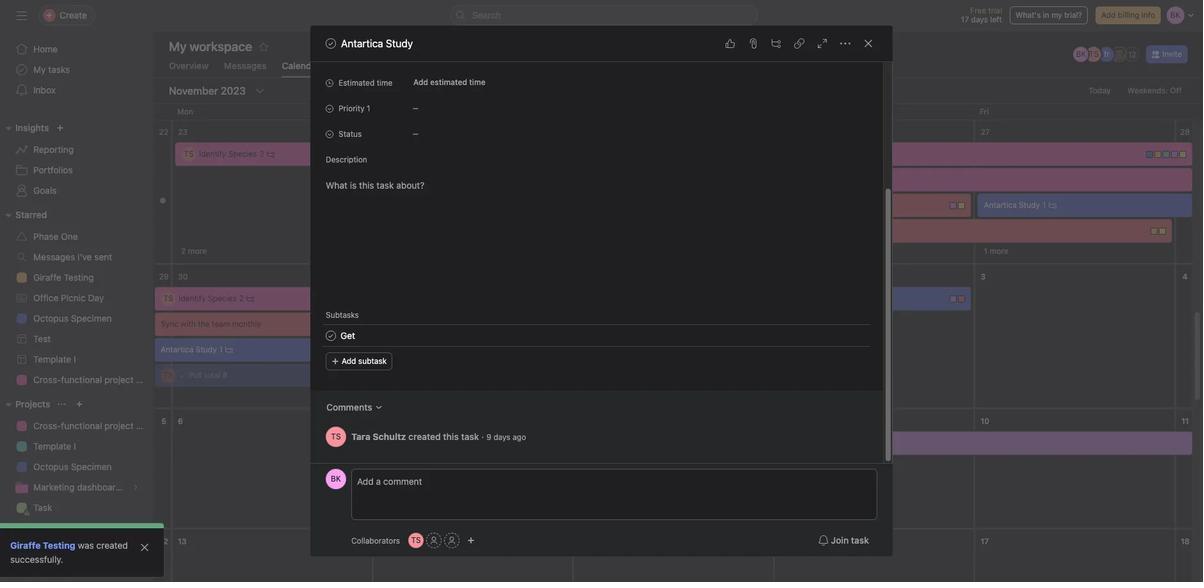 Task type: describe. For each thing, give the bounding box(es) containing it.
dashboard
[[77, 543, 121, 554]]

specimen for first octopus specimen link
[[71, 313, 112, 324]]

23
[[178, 127, 188, 137]]

sent
[[94, 252, 112, 262]]

determine goal
[[400, 464, 455, 474]]

tasks
[[48, 64, 70, 75]]

1 horizontal spatial ts button
[[408, 533, 424, 548]]

antartica study inside antartica study dialog
[[341, 38, 413, 49]]

overview
[[169, 60, 209, 71]]

poll total #
[[189, 371, 227, 380]]

portfolios link
[[8, 160, 146, 180]]

0 horizontal spatial fr
[[387, 464, 392, 474]]

1 cross-functional project plan link from the top
[[8, 370, 153, 390]]

search list box
[[451, 5, 758, 26]]

poll
[[189, 371, 202, 380]]

dashboards
[[77, 482, 126, 493]]

2 vertical spatial testing
[[43, 540, 75, 551]]

starred element
[[0, 204, 154, 393]]

2 vertical spatial giraffe
[[10, 540, 41, 551]]

27
[[981, 127, 990, 137]]

0 vertical spatial identify
[[199, 149, 226, 159]]

leftcount image for 1
[[225, 346, 233, 354]]

full screen image
[[817, 38, 827, 49]]

Task Name text field
[[340, 329, 358, 343]]

add to starred image
[[259, 42, 269, 52]]

test link
[[8, 329, 146, 349]]

0 vertical spatial fr
[[1104, 49, 1110, 59]]

fri
[[980, 107, 989, 116]]

with
[[181, 319, 196, 329]]

today button
[[1083, 82, 1117, 100]]

0 vertical spatial 2 more button
[[175, 243, 213, 260]]

giraffe testing link inside the starred element
[[8, 268, 146, 288]]

successfully.
[[10, 554, 63, 565]]

projects button
[[0, 397, 50, 412]]

template inside the starred element
[[33, 354, 71, 365]]

marketing dashboards
[[33, 482, 126, 493]]

tara schultz created this task · 9 days ago
[[351, 431, 526, 442]]

1 vertical spatial 12
[[160, 537, 168, 547]]

1 horizontal spatial invite button
[[1146, 45, 1188, 63]]

messages i've sent link
[[8, 247, 146, 268]]

task inside button
[[851, 535, 869, 546]]

bk inside button
[[331, 474, 341, 484]]

goals
[[33, 185, 57, 196]]

my
[[1052, 10, 1062, 20]]

mon
[[177, 107, 193, 116]]

·
[[482, 431, 484, 442]]

— for status
[[413, 130, 418, 138]]

add billing info
[[1101, 10, 1155, 20]]

study for 27
[[1019, 200, 1040, 210]]

1 horizontal spatial more
[[389, 391, 408, 401]]

office picnic day link
[[8, 288, 146, 308]]

copy task link image
[[794, 38, 804, 49]]

10
[[981, 417, 989, 426]]

the
[[198, 319, 210, 329]]

global element
[[0, 31, 154, 108]]

weekends: off
[[1127, 86, 1182, 95]]

specimen for first octopus specimen link from the bottom
[[71, 461, 112, 472]]

14
[[379, 537, 387, 547]]

created inside antartica study dialog
[[408, 431, 441, 442]]

picnic
[[61, 292, 86, 303]]

1 vertical spatial identify species
[[179, 294, 237, 303]]

leftcount image for study
[[1049, 202, 1056, 209]]

task link
[[8, 498, 146, 518]]

starred
[[15, 209, 47, 220]]

1 more
[[984, 246, 1009, 256]]

1 vertical spatial invite button
[[12, 554, 67, 577]]

2 vertical spatial giraffe testing link
[[10, 540, 75, 551]]

completed image
[[323, 36, 339, 51]]

testing for giraffe testing 'link' inside the the projects element
[[64, 523, 94, 534]]

subtask
[[358, 356, 387, 366]]

— for priority 1
[[413, 104, 418, 112]]

my
[[33, 64, 46, 75]]

marketing dashboards link
[[8, 477, 146, 498]]

ja
[[1115, 49, 1124, 59]]

priority 1
[[339, 104, 370, 113]]

giraffe testing for giraffe testing 'link' inside the the projects element
[[33, 523, 94, 534]]

2 more for 2 more button to the top
[[181, 246, 207, 256]]

my workspace
[[169, 39, 252, 54]]

what's in my trial?
[[1016, 10, 1082, 20]]

my tasks link
[[8, 60, 146, 80]]

insights
[[15, 122, 49, 133]]

comments button
[[318, 396, 391, 419]]

22
[[159, 127, 169, 137]]

in
[[1043, 10, 1049, 20]]

was created successfully.
[[10, 540, 128, 565]]

messages for messages
[[224, 60, 267, 71]]

0 horizontal spatial invite
[[36, 560, 59, 571]]

one
[[61, 231, 78, 242]]

close image
[[140, 543, 150, 553]]

5
[[161, 417, 166, 426]]

team
[[212, 319, 230, 329]]

left
[[990, 15, 1002, 24]]

functional for second cross-functional project plan link
[[61, 420, 102, 431]]

overview link
[[169, 60, 209, 77]]

add billing info button
[[1096, 6, 1161, 24]]

1 horizontal spatial bk
[[1076, 49, 1086, 59]]

antartica inside dialog
[[341, 38, 383, 49]]

a
[[402, 175, 407, 184]]

goals link
[[8, 180, 146, 201]]

description
[[326, 155, 367, 164]]

free trial 17 days left
[[961, 6, 1002, 24]]

1 inside main content
[[367, 104, 370, 113]]

add subtask image
[[771, 38, 781, 49]]

messages link
[[224, 60, 267, 77]]

add estimated time button
[[408, 74, 491, 92]]

test
[[33, 333, 51, 344]]

11
[[1181, 417, 1189, 426]]

antartica study for 30
[[161, 345, 217, 355]]

office
[[33, 292, 58, 303]]

1 horizontal spatial 17
[[981, 537, 989, 547]]

inbox link
[[8, 80, 146, 100]]

cross- for second cross-functional project plan link
[[33, 420, 61, 431]]

1 completed checkbox from the top
[[323, 36, 339, 51]]

total
[[204, 371, 220, 380]]

28
[[1180, 127, 1190, 137]]

marketing dashboard
[[33, 543, 121, 554]]

i inside the starred element
[[74, 354, 76, 365]]

1 horizontal spatial 12
[[1128, 50, 1136, 59]]

what's in my trial? button
[[1010, 6, 1088, 24]]

projects
[[15, 399, 50, 410]]

my tasks
[[33, 64, 70, 75]]

draft a
[[382, 175, 407, 184]]

0 horizontal spatial time
[[377, 78, 392, 88]]

sync
[[161, 319, 178, 329]]

office picnic day
[[33, 292, 104, 303]]

ts down 23
[[184, 149, 194, 159]]

1 vertical spatial species
[[208, 294, 237, 303]]

join task
[[831, 535, 869, 546]]

completed image
[[323, 328, 339, 344]]

i inside the projects element
[[74, 441, 76, 452]]

weekends:
[[1127, 86, 1168, 95]]

today
[[1089, 86, 1111, 95]]

projects element
[[0, 393, 154, 562]]

functional for 1st cross-functional project plan link
[[61, 374, 102, 385]]

free
[[970, 6, 986, 15]]

— button
[[408, 99, 484, 117]]

octopus specimen inside the projects element
[[33, 461, 112, 472]]

cross- for 1st cross-functional project plan link
[[33, 374, 61, 385]]

octopus inside the projects element
[[33, 461, 68, 472]]



Task type: locate. For each thing, give the bounding box(es) containing it.
1 template i link from the top
[[8, 349, 146, 370]]

1 horizontal spatial fr
[[1104, 49, 1110, 59]]

— button
[[408, 125, 484, 143]]

ts inside main content
[[331, 432, 341, 442]]

1 horizontal spatial antartica
[[341, 38, 383, 49]]

1
[[367, 104, 370, 113], [410, 175, 414, 184], [1043, 200, 1046, 210], [984, 246, 988, 256], [219, 345, 223, 355], [407, 438, 410, 448]]

portfolios
[[33, 164, 73, 175]]

2 horizontal spatial more
[[990, 246, 1009, 256]]

cross- up projects
[[33, 374, 61, 385]]

2 project from the top
[[104, 420, 134, 431]]

cross-functional project plan inside the starred element
[[33, 374, 153, 385]]

ts left ja
[[1089, 49, 1099, 59]]

template inside the projects element
[[33, 441, 71, 452]]

giraffe inside the starred element
[[33, 272, 61, 283]]

add estimated time
[[413, 77, 486, 87]]

antartica down sync
[[161, 345, 194, 355]]

giraffe testing up the office picnic day
[[33, 272, 94, 283]]

0 horizontal spatial task
[[461, 431, 479, 442]]

1 cross- from the top
[[33, 374, 61, 385]]

1 vertical spatial —
[[413, 130, 418, 138]]

2 more for the bottom 2 more button
[[382, 391, 408, 401]]

0 vertical spatial testing
[[64, 272, 94, 283]]

2 octopus specimen link from the top
[[8, 457, 146, 477]]

1 horizontal spatial 2 more button
[[376, 387, 413, 405]]

2 — from the top
[[413, 130, 418, 138]]

cross- inside the starred element
[[33, 374, 61, 385]]

1 vertical spatial cross-functional project plan link
[[8, 416, 153, 436]]

testing for giraffe testing 'link' in the starred element
[[64, 272, 94, 283]]

1 horizontal spatial time
[[469, 77, 486, 87]]

1 vertical spatial 17
[[981, 537, 989, 547]]

0 horizontal spatial ts button
[[326, 427, 346, 447]]

created inside was created successfully.
[[96, 540, 128, 551]]

6
[[178, 417, 183, 426]]

1 vertical spatial task
[[851, 535, 869, 546]]

1 horizontal spatial antartica study
[[341, 38, 413, 49]]

1 plan from the top
[[136, 374, 153, 385]]

cross- down projects
[[33, 420, 61, 431]]

i
[[74, 354, 76, 365], [74, 441, 76, 452]]

2 marketing from the top
[[33, 543, 75, 554]]

giraffe testing link up picnic
[[8, 268, 146, 288]]

18
[[1181, 537, 1190, 547]]

tara
[[351, 431, 370, 442]]

cross-functional project plan
[[33, 374, 153, 385], [33, 420, 153, 431]]

cross-functional project plan down test link at the left bottom of page
[[33, 374, 153, 385]]

marketing for marketing dashboard
[[33, 543, 75, 554]]

study inside dialog
[[386, 38, 413, 49]]

1 vertical spatial leftcount image
[[225, 346, 233, 354]]

0 vertical spatial antartica study
[[341, 38, 413, 49]]

insights button
[[0, 120, 49, 136]]

cross-functional project plan link down test link at the left bottom of page
[[8, 370, 153, 390]]

specimen down the "day"
[[71, 313, 112, 324]]

0 horizontal spatial bk
[[331, 474, 341, 484]]

1 octopus specimen from the top
[[33, 313, 112, 324]]

1 vertical spatial octopus
[[33, 461, 68, 472]]

off
[[1170, 86, 1182, 95]]

2 vertical spatial giraffe testing
[[10, 540, 75, 551]]

plan inside the starred element
[[136, 374, 153, 385]]

completed checkbox left the task name text field
[[323, 328, 339, 344]]

0 horizontal spatial leftcount image
[[225, 346, 233, 354]]

octopus specimen down picnic
[[33, 313, 112, 324]]

1 vertical spatial messages
[[33, 252, 75, 262]]

3
[[981, 272, 986, 282]]

more inside "button"
[[990, 246, 1009, 256]]

— inside dropdown button
[[413, 130, 418, 138]]

0 horizontal spatial invite button
[[12, 554, 67, 577]]

insights element
[[0, 116, 154, 204]]

more actions for this task image
[[840, 38, 850, 49]]

1 marketing from the top
[[33, 482, 75, 493]]

giraffe testing for giraffe testing 'link' in the starred element
[[33, 272, 94, 283]]

2 horizontal spatial antartica
[[984, 200, 1017, 210]]

1 specimen from the top
[[71, 313, 112, 324]]

ts button left tara
[[326, 427, 346, 447]]

4
[[1183, 272, 1188, 282]]

0 horizontal spatial messages
[[33, 252, 75, 262]]

days inside tara schultz created this task · 9 days ago
[[494, 432, 510, 442]]

2 vertical spatial antartica study
[[161, 345, 217, 355]]

1 vertical spatial marketing
[[33, 543, 75, 554]]

study for 30
[[196, 345, 217, 355]]

2 cross- from the top
[[33, 420, 61, 431]]

1 vertical spatial add
[[413, 77, 428, 87]]

created
[[408, 431, 441, 442], [96, 540, 128, 551]]

giraffe testing inside the starred element
[[33, 272, 94, 283]]

antartica for 27
[[984, 200, 1017, 210]]

identify
[[199, 149, 226, 159], [179, 294, 206, 303]]

testing down messages i've sent link at left
[[64, 272, 94, 283]]

marketing up task at the bottom of page
[[33, 482, 75, 493]]

0 vertical spatial cross-
[[33, 374, 61, 385]]

0 vertical spatial 17
[[961, 15, 969, 24]]

2 vertical spatial study
[[196, 345, 217, 355]]

bk button
[[326, 469, 346, 490]]

collapse task pane image
[[863, 38, 874, 49]]

1 vertical spatial 2 more
[[382, 391, 408, 401]]

2 specimen from the top
[[71, 461, 112, 472]]

add for add subtask
[[342, 356, 356, 366]]

marketing for marketing dashboards
[[33, 482, 75, 493]]

1 — from the top
[[413, 104, 418, 112]]

1 horizontal spatial add
[[413, 77, 428, 87]]

2 more up 7 in the bottom of the page
[[382, 391, 408, 401]]

add left subtask
[[342, 356, 356, 366]]

octopus down office
[[33, 313, 68, 324]]

i've
[[77, 252, 92, 262]]

giraffe testing inside the projects element
[[33, 523, 94, 534]]

12 left '13'
[[160, 537, 168, 547]]

17 inside the free trial 17 days left
[[961, 15, 969, 24]]

giraffe
[[33, 272, 61, 283], [33, 523, 61, 534], [10, 540, 41, 551]]

study
[[386, 38, 413, 49], [1019, 200, 1040, 210], [196, 345, 217, 355]]

ts left poll
[[163, 371, 173, 380]]

0 vertical spatial marketing
[[33, 482, 75, 493]]

estimated time
[[339, 78, 392, 88]]

leftcount image
[[267, 150, 274, 158], [225, 346, 233, 354]]

antartica up dependencies
[[341, 38, 383, 49]]

calendar
[[282, 60, 320, 71]]

more for 27
[[990, 246, 1009, 256]]

2 more button
[[175, 243, 213, 260], [376, 387, 413, 405]]

november 2023
[[169, 85, 246, 97]]

ts button
[[326, 427, 346, 447], [408, 533, 424, 548]]

0 horizontal spatial 2 more button
[[175, 243, 213, 260]]

cross-functional project plan link down projects
[[8, 416, 153, 436]]

octopus up 'marketing dashboards' link
[[33, 461, 68, 472]]

1 vertical spatial template
[[33, 441, 71, 452]]

1 horizontal spatial days
[[971, 15, 988, 24]]

messages for messages i've sent
[[33, 252, 75, 262]]

1 vertical spatial 2 more button
[[376, 387, 413, 405]]

testing inside the starred element
[[64, 272, 94, 283]]

0 vertical spatial leftcount image
[[267, 150, 274, 158]]

reporting
[[33, 144, 74, 155]]

1 i from the top
[[74, 354, 76, 365]]

— up — dropdown button
[[413, 104, 418, 112]]

1 vertical spatial project
[[104, 420, 134, 431]]

plan left poll
[[136, 374, 153, 385]]

project down test link at the left bottom of page
[[104, 374, 134, 385]]

add left the 'billing'
[[1101, 10, 1116, 20]]

giraffe for giraffe testing 'link' inside the the projects element
[[33, 523, 61, 534]]

add left estimated
[[413, 77, 428, 87]]

functional inside the projects element
[[61, 420, 102, 431]]

1 horizontal spatial created
[[408, 431, 441, 442]]

2 template i link from the top
[[8, 436, 146, 457]]

invite down marketing dashboard link
[[36, 560, 59, 571]]

0 vertical spatial created
[[408, 431, 441, 442]]

goal
[[439, 464, 455, 474]]

0 vertical spatial giraffe testing link
[[8, 268, 146, 288]]

1 vertical spatial giraffe testing link
[[8, 518, 146, 539]]

2 cross-functional project plan from the top
[[33, 420, 153, 431]]

1 functional from the top
[[61, 374, 102, 385]]

add inside "button"
[[342, 356, 356, 366]]

1 vertical spatial created
[[96, 540, 128, 551]]

more for 23
[[188, 246, 207, 256]]

messages inside the starred element
[[33, 252, 75, 262]]

antartica for 30
[[161, 345, 194, 355]]

giraffe up successfully.
[[10, 540, 41, 551]]

0 vertical spatial project
[[104, 374, 134, 385]]

trial
[[988, 6, 1002, 15]]

giraffe up office
[[33, 272, 61, 283]]

i down test link at the left bottom of page
[[74, 354, 76, 365]]

messages down the phase one
[[33, 252, 75, 262]]

attachments: add a file to this task, antartica study image
[[748, 38, 758, 49]]

2 i from the top
[[74, 441, 76, 452]]

this
[[443, 431, 459, 442]]

task right join
[[851, 535, 869, 546]]

determine
[[400, 464, 437, 474]]

1 horizontal spatial 2 more
[[382, 391, 408, 401]]

template i link up marketing dashboards
[[8, 436, 146, 457]]

i up marketing dashboards
[[74, 441, 76, 452]]

template i link down test
[[8, 349, 146, 370]]

functional down test link at the left bottom of page
[[61, 374, 102, 385]]

octopus
[[33, 313, 68, 324], [33, 461, 68, 472]]

0 vertical spatial giraffe
[[33, 272, 61, 283]]

2 cross-functional project plan link from the top
[[8, 416, 153, 436]]

2 vertical spatial antartica
[[161, 345, 194, 355]]

add
[[1101, 10, 1116, 20], [413, 77, 428, 87], [342, 356, 356, 366]]

info
[[1142, 10, 1155, 20]]

days right the 9
[[494, 432, 510, 442]]

0 vertical spatial identify species
[[199, 149, 257, 159]]

0 vertical spatial days
[[971, 15, 988, 24]]

0 vertical spatial ts button
[[326, 427, 346, 447]]

ts left tara
[[331, 432, 341, 442]]

giraffe inside the projects element
[[33, 523, 61, 534]]

specimen up 'dashboards'
[[71, 461, 112, 472]]

messages down add to starred image
[[224, 60, 267, 71]]

specimen
[[71, 313, 112, 324], [71, 461, 112, 472]]

2 more button up 30
[[175, 243, 213, 260]]

template i down test
[[33, 354, 76, 365]]

giraffe testing up successfully.
[[10, 540, 75, 551]]

fcjhbk
[[382, 438, 404, 448]]

cross- inside the projects element
[[33, 420, 61, 431]]

comments
[[326, 402, 372, 413]]

task
[[33, 502, 52, 513]]

ts right 14
[[411, 536, 421, 545]]

0 vertical spatial species
[[228, 149, 257, 159]]

priority
[[339, 104, 365, 113]]

1 vertical spatial octopus specimen
[[33, 461, 112, 472]]

#
[[223, 371, 227, 380]]

fr
[[1104, 49, 1110, 59], [387, 464, 392, 474]]

1 vertical spatial i
[[74, 441, 76, 452]]

cross-functional project plan inside the projects element
[[33, 420, 153, 431]]

1 vertical spatial antartica
[[984, 200, 1017, 210]]

1 vertical spatial completed checkbox
[[323, 328, 339, 344]]

draft
[[382, 175, 400, 184]]

2 more
[[181, 246, 207, 256], [382, 391, 408, 401]]

add for add estimated time
[[413, 77, 428, 87]]

1 horizontal spatial study
[[386, 38, 413, 49]]

join
[[831, 535, 849, 546]]

— inside popup button
[[413, 104, 418, 112]]

octopus specimen link down picnic
[[8, 308, 146, 329]]

giraffe testing link inside the projects element
[[8, 518, 146, 539]]

time inside button
[[469, 77, 486, 87]]

— down — popup button
[[413, 130, 418, 138]]

marketing dashboard link
[[8, 539, 146, 559]]

plan left '5'
[[136, 420, 153, 431]]

—
[[413, 104, 418, 112], [413, 130, 418, 138]]

template i inside the starred element
[[33, 354, 76, 365]]

0 horizontal spatial add
[[342, 356, 356, 366]]

0 vertical spatial task
[[461, 431, 479, 442]]

what's
[[1016, 10, 1041, 20]]

giraffe for giraffe testing 'link' in the starred element
[[33, 272, 61, 283]]

1 vertical spatial specimen
[[71, 461, 112, 472]]

days left "left" at the top right of the page
[[971, 15, 988, 24]]

specimen inside the starred element
[[71, 313, 112, 324]]

schultz
[[373, 431, 406, 442]]

cross-functional project plan up 'dashboards'
[[33, 420, 153, 431]]

0 vertical spatial functional
[[61, 374, 102, 385]]

add or remove collaborators image
[[467, 537, 475, 545]]

status
[[339, 129, 362, 139]]

completed checkbox up dependencies
[[323, 36, 339, 51]]

testing inside the projects element
[[64, 523, 94, 534]]

antartica study up 1 more
[[984, 200, 1040, 210]]

2
[[260, 149, 264, 159], [181, 246, 186, 256], [239, 294, 244, 303], [382, 391, 387, 401]]

12 right ja
[[1128, 50, 1136, 59]]

2 octopus specimen from the top
[[33, 461, 112, 472]]

0 vertical spatial —
[[413, 104, 418, 112]]

estimated
[[430, 77, 467, 87]]

days
[[971, 15, 988, 24], [494, 432, 510, 442]]

identify down 30
[[179, 294, 206, 303]]

add subtask
[[342, 356, 387, 366]]

0 horizontal spatial antartica study
[[161, 345, 217, 355]]

0 vertical spatial i
[[74, 354, 76, 365]]

task inside main content
[[461, 431, 479, 442]]

bk
[[1076, 49, 1086, 59], [331, 474, 341, 484]]

ts button right 14
[[408, 533, 424, 548]]

0 vertical spatial bk
[[1076, 49, 1086, 59]]

main content
[[310, 0, 883, 463]]

functional up marketing dashboards
[[61, 420, 102, 431]]

template i inside the projects element
[[33, 441, 76, 452]]

1 vertical spatial study
[[1019, 200, 1040, 210]]

1 octopus specimen link from the top
[[8, 308, 146, 329]]

0 vertical spatial invite
[[1162, 49, 1182, 59]]

functional inside the starred element
[[61, 374, 102, 385]]

2 octopus from the top
[[33, 461, 68, 472]]

trial?
[[1064, 10, 1082, 20]]

giraffe testing link up successfully.
[[10, 540, 75, 551]]

days inside the free trial 17 days left
[[971, 15, 988, 24]]

project for second cross-functional project plan link
[[104, 420, 134, 431]]

29
[[159, 272, 169, 282]]

1 inside "button"
[[984, 246, 988, 256]]

1 horizontal spatial invite
[[1162, 49, 1182, 59]]

2 horizontal spatial study
[[1019, 200, 1040, 210]]

0 vertical spatial octopus specimen
[[33, 313, 112, 324]]

giraffe down task at the bottom of page
[[33, 523, 61, 534]]

1 octopus from the top
[[33, 313, 68, 324]]

ts down 29
[[163, 294, 173, 303]]

created right was
[[96, 540, 128, 551]]

template i link
[[8, 349, 146, 370], [8, 436, 146, 457]]

1 vertical spatial identify
[[179, 294, 206, 303]]

tara schultz link
[[351, 431, 406, 442]]

2 more button up 7 in the bottom of the page
[[376, 387, 413, 405]]

2 plan from the top
[[136, 420, 153, 431]]

main content inside antartica study dialog
[[310, 0, 883, 463]]

octopus specimen up 'marketing dashboards' link
[[33, 461, 112, 472]]

1 horizontal spatial task
[[851, 535, 869, 546]]

template
[[33, 354, 71, 365], [33, 441, 71, 452]]

0 vertical spatial add
[[1101, 10, 1116, 20]]

leftcount image for species
[[246, 295, 254, 303]]

plan for 1st cross-functional project plan link
[[136, 374, 153, 385]]

2 more up 30
[[181, 246, 207, 256]]

add for add billing info
[[1101, 10, 1116, 20]]

fr down fcjhbk
[[387, 464, 392, 474]]

phase one link
[[8, 227, 146, 247]]

giraffe testing link up was
[[8, 518, 146, 539]]

project left '5'
[[104, 420, 134, 431]]

cross-functional project plan link
[[8, 370, 153, 390], [8, 416, 153, 436]]

marketing left was
[[33, 543, 75, 554]]

weekends: off button
[[1122, 82, 1188, 100]]

leftcount image
[[416, 176, 424, 184], [1049, 202, 1056, 209], [246, 295, 254, 303], [413, 440, 420, 447]]

invite up off
[[1162, 49, 1182, 59]]

1 template from the top
[[33, 354, 71, 365]]

billing
[[1118, 10, 1139, 20]]

octopus inside the starred element
[[33, 313, 68, 324]]

project for 1st cross-functional project plan link
[[104, 374, 134, 385]]

0 vertical spatial octopus
[[33, 313, 68, 324]]

antartica study down with
[[161, 345, 217, 355]]

task left the · at the left
[[461, 431, 479, 442]]

2 completed checkbox from the top
[[323, 328, 339, 344]]

0 horizontal spatial 12
[[160, 537, 168, 547]]

0 vertical spatial completed checkbox
[[323, 36, 339, 51]]

antartica study up dependencies
[[341, 38, 413, 49]]

octopus specimen inside the starred element
[[33, 313, 112, 324]]

template down test
[[33, 354, 71, 365]]

0 vertical spatial 2 more
[[181, 246, 207, 256]]

1 vertical spatial ts button
[[408, 533, 424, 548]]

0 vertical spatial cross-functional project plan link
[[8, 370, 153, 390]]

add subtask button
[[326, 353, 392, 371]]

0 vertical spatial template
[[33, 354, 71, 365]]

1 horizontal spatial leftcount image
[[267, 150, 274, 158]]

1 vertical spatial giraffe testing
[[33, 523, 94, 534]]

giraffe testing down task link
[[33, 523, 94, 534]]

antartica study dialog
[[310, 0, 893, 557]]

template down projects
[[33, 441, 71, 452]]

1 cross-functional project plan from the top
[[33, 374, 153, 385]]

1 vertical spatial antartica study
[[984, 200, 1040, 210]]

template i up 'marketing dashboards' link
[[33, 441, 76, 452]]

0 horizontal spatial more
[[188, 246, 207, 256]]

2 horizontal spatial add
[[1101, 10, 1116, 20]]

1 template i from the top
[[33, 354, 76, 365]]

0 horizontal spatial antartica
[[161, 345, 194, 355]]

1 vertical spatial cross-functional project plan
[[33, 420, 153, 431]]

project inside the starred element
[[104, 374, 134, 385]]

search
[[472, 10, 501, 20]]

plan for second cross-functional project plan link
[[136, 420, 153, 431]]

plan inside the projects element
[[136, 420, 153, 431]]

fr left ja
[[1104, 49, 1110, 59]]

testing up was
[[64, 523, 94, 534]]

octopus specimen link up marketing dashboards
[[8, 457, 146, 477]]

join task button
[[810, 529, 877, 552]]

hide sidebar image
[[17, 10, 27, 20]]

created left "this"
[[408, 431, 441, 442]]

1 more button
[[978, 243, 1014, 260]]

1 vertical spatial cross-
[[33, 420, 61, 431]]

main content containing comments
[[310, 0, 883, 463]]

testing up successfully.
[[43, 540, 75, 551]]

0 vertical spatial messages
[[224, 60, 267, 71]]

1 project from the top
[[104, 374, 134, 385]]

octopus specimen link
[[8, 308, 146, 329], [8, 457, 146, 477]]

2 template from the top
[[33, 441, 71, 452]]

antartica up 1 more
[[984, 200, 1017, 210]]

antartica study for 27
[[984, 200, 1040, 210]]

1 vertical spatial bk
[[331, 474, 341, 484]]

identify down the november 2023
[[199, 149, 226, 159]]

2 functional from the top
[[61, 420, 102, 431]]

1 vertical spatial days
[[494, 432, 510, 442]]

phase one
[[33, 231, 78, 242]]

task
[[461, 431, 479, 442], [851, 535, 869, 546]]

home
[[33, 44, 58, 54]]

0 horizontal spatial created
[[96, 540, 128, 551]]

Completed checkbox
[[323, 36, 339, 51], [323, 328, 339, 344]]

2 template i from the top
[[33, 441, 76, 452]]

giraffe testing link
[[8, 268, 146, 288], [8, 518, 146, 539], [10, 540, 75, 551]]

leftcount image for a
[[416, 176, 424, 184]]

0 likes. click to like this task image
[[725, 38, 735, 49]]

messages i've sent
[[33, 252, 112, 262]]

leftcount image for 2
[[267, 150, 274, 158]]

specimen inside the projects element
[[71, 461, 112, 472]]



Task type: vqa. For each thing, say whether or not it's contained in the screenshot.
'No Color' Link in the right top of the page
no



